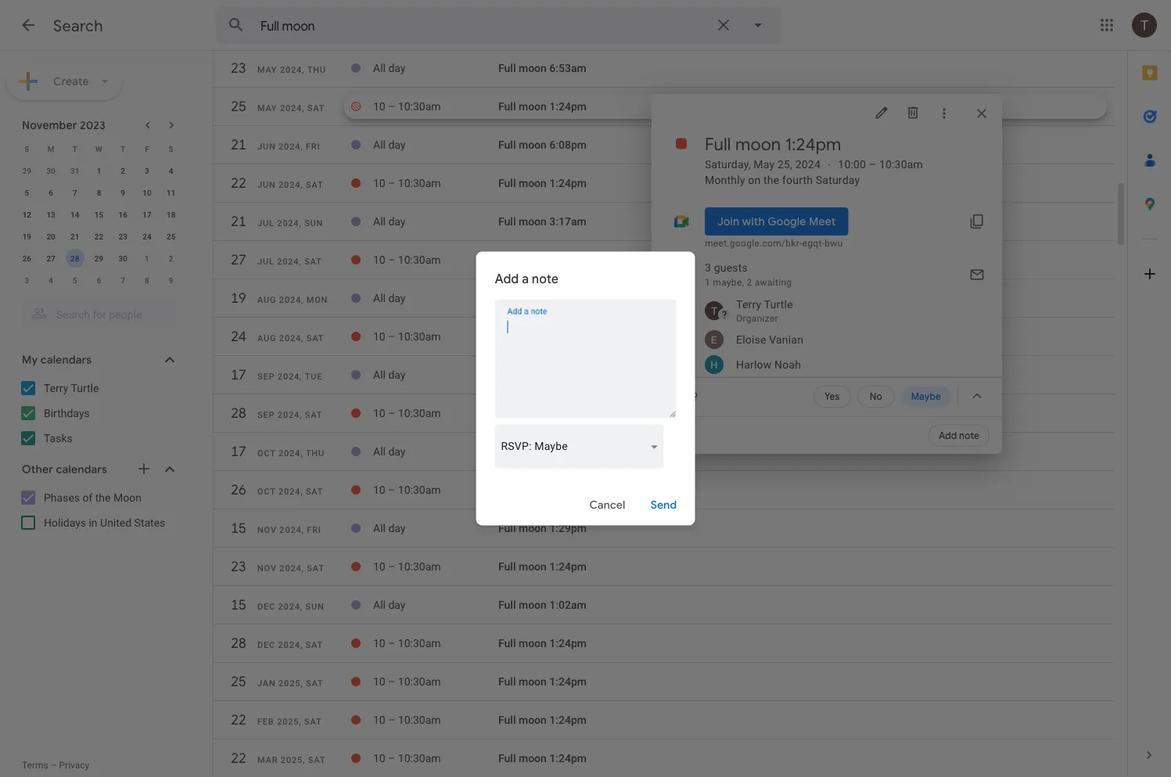 Task type: vqa. For each thing, say whether or not it's contained in the screenshot.


Task type: locate. For each thing, give the bounding box(es) containing it.
full moon 1:24pm inside 24 row
[[499, 330, 587, 343]]

jun inside "21" row
[[257, 142, 276, 151]]

24 inside row
[[230, 328, 246, 346]]

5 all day cell from the top
[[373, 362, 499, 387]]

2024 for nov 2024 , sat
[[280, 563, 302, 573]]

october 29 element
[[17, 161, 36, 180]]

25 down '18'
[[167, 232, 176, 241]]

moon for sep 2024 , sat
[[519, 407, 547, 420]]

thu up oct 2024 , sat
[[306, 448, 325, 458]]

0 horizontal spatial 24
[[143, 232, 151, 241]]

1 vertical spatial 25 row
[[214, 668, 1115, 704]]

november 2023 grid
[[15, 138, 183, 291]]

calendars up of
[[56, 463, 107, 477]]

1 horizontal spatial 30
[[119, 254, 127, 263]]

row up 15 element
[[15, 182, 183, 203]]

3 10 – 10:30am cell from the top
[[373, 247, 499, 272]]

21 row up 27 "row"
[[214, 207, 1115, 243]]

7 row from the top
[[15, 269, 183, 291]]

10 – 10:30am cell for jul 2024 , sat
[[373, 247, 499, 272]]

10 inside 26 row
[[373, 483, 386, 496]]

1 horizontal spatial 6
[[97, 275, 101, 285]]

may up jun 2024 , fri
[[257, 103, 277, 113]]

0 horizontal spatial 1
[[97, 166, 101, 175]]

11
[[167, 188, 176, 197]]

full inside 24 row
[[499, 330, 516, 343]]

0 vertical spatial 21 link
[[225, 131, 253, 159]]

23 down 16
[[119, 232, 127, 241]]

5 all day from the top
[[373, 368, 406, 381]]

sat
[[307, 103, 325, 113], [306, 180, 324, 190], [305, 257, 322, 266], [307, 333, 324, 343], [305, 410, 323, 420], [306, 487, 323, 497], [307, 563, 325, 573], [306, 640, 323, 650], [306, 679, 324, 688], [305, 717, 322, 727], [308, 755, 326, 765]]

2024 inside 27 "row"
[[277, 257, 299, 266]]

23 row
[[214, 54, 1115, 90], [214, 553, 1115, 589]]

row group containing 29
[[15, 160, 183, 291]]

0 vertical spatial 2025
[[279, 679, 301, 688]]

7
[[73, 188, 77, 197], [121, 275, 125, 285]]

1 horizontal spatial 4
[[169, 166, 173, 175]]

21 down 14
[[71, 232, 79, 241]]

all day for full moon 3:17am
[[373, 215, 406, 228]]

26 inside 'row'
[[22, 254, 31, 263]]

1 vertical spatial 4
[[49, 275, 53, 285]]

full moon 1:24pm button inside 23 row
[[499, 560, 587, 573]]

27 inside "row"
[[230, 251, 246, 269]]

, down "may 2024 , thu" on the left top
[[302, 103, 305, 113]]

1 horizontal spatial 29
[[95, 254, 103, 263]]

17 link for full moon 7:34pm
[[225, 361, 253, 389]]

privacy
[[59, 760, 89, 771]]

– inside 23 row
[[388, 560, 396, 573]]

, up "nov 2024 , sat"
[[302, 525, 304, 535]]

22 left mar
[[230, 749, 246, 767]]

0 horizontal spatial 8
[[97, 188, 101, 197]]

10 element
[[138, 183, 156, 202]]

2 vertical spatial 25
[[230, 673, 246, 691]]

2024 down sep 2024 , tue
[[278, 410, 300, 420]]

full moon 1:24pm button inside 24 row
[[499, 330, 587, 343]]

6 10 – 10:30am cell from the top
[[373, 477, 499, 502]]

6 full moon 1:24pm button from the top
[[499, 637, 587, 650]]

1 23 row from the top
[[214, 54, 1115, 90]]

26 for 26 link
[[230, 481, 246, 499]]

, left mon
[[301, 295, 304, 305]]

moon inside 19 row
[[519, 292, 547, 305]]

1 horizontal spatial 8
[[145, 275, 149, 285]]

add a note dialog
[[476, 252, 695, 526]]

2 10 – 10:30am cell from the top
[[373, 171, 499, 196]]

0 horizontal spatial s
[[25, 144, 29, 153]]

23 link left "nov 2024 , sat"
[[225, 553, 253, 581]]

5 day from the top
[[388, 368, 406, 381]]

nov down oct 2024 , sat
[[257, 525, 277, 535]]

aug
[[257, 295, 276, 305], [257, 333, 276, 343]]

2 17 link from the top
[[225, 437, 253, 466]]

15 element
[[90, 205, 108, 224]]

0 vertical spatial 17 row
[[214, 361, 1115, 397]]

7 down 30 element
[[121, 275, 125, 285]]

0 horizontal spatial add
[[495, 271, 519, 287]]

2023
[[80, 118, 106, 132]]

0 vertical spatial 17 link
[[225, 361, 253, 389]]

december 3 element
[[17, 271, 36, 290]]

moon inside 24 row
[[519, 330, 547, 343]]

, up oct 2024 , thu
[[300, 410, 302, 420]]

with
[[742, 214, 765, 229]]

sun for 15
[[306, 602, 324, 612]]

1 vertical spatial fri
[[307, 525, 321, 535]]

– for aug 2024 , sat
[[388, 330, 396, 343]]

full moon 6:53am
[[499, 62, 587, 75]]

10:00
[[838, 158, 866, 171]]

0 vertical spatial note
[[532, 271, 559, 287]]

join with google meet link
[[705, 207, 849, 236]]

25 left the jan
[[230, 673, 246, 691]]

2 full moon 1:24pm button from the top
[[499, 177, 587, 190]]

, for jul 2024 , sun
[[299, 218, 302, 228]]

, inside 26 row
[[301, 487, 303, 497]]

add for add note
[[939, 430, 957, 441]]

7 full moon 1:24pm from the top
[[499, 637, 587, 650]]

turtle inside the terry turtle organizer
[[764, 298, 793, 311]]

24
[[143, 232, 151, 241], [230, 328, 246, 346]]

jul up jul 2024 , sat
[[257, 218, 274, 228]]

moon for aug 2024 , sat
[[519, 330, 547, 343]]

4 all from the top
[[373, 292, 386, 305]]

moon inside cell
[[519, 253, 547, 266]]

22 link for jun 2024
[[225, 169, 253, 197]]

moon for nov 2024 , fri
[[519, 522, 547, 535]]

2024 inside 19 row
[[279, 295, 301, 305]]

thu inside 17 row
[[306, 448, 325, 458]]

1 vertical spatial the
[[95, 491, 111, 504]]

, for dec 2024 , sat
[[300, 640, 303, 650]]

2024 for jul 2024 , sun
[[277, 218, 299, 228]]

10 for oct 2024 , sat
[[373, 483, 386, 496]]

all day cell
[[373, 56, 499, 81], [373, 132, 499, 157], [373, 209, 499, 234], [373, 286, 499, 311], [373, 362, 499, 387], [373, 439, 499, 464], [373, 516, 499, 541], [373, 592, 499, 617]]

full moon 3:17am button
[[499, 215, 587, 228]]

all day cell for full moon 1:29pm
[[373, 516, 499, 541]]

2 horizontal spatial 3
[[705, 261, 711, 274]]

december 5 element
[[66, 271, 84, 290]]

1 horizontal spatial terry
[[736, 298, 762, 311]]

3 down the f
[[145, 166, 149, 175]]

in
[[89, 516, 98, 529]]

, down oct 2024 , thu
[[301, 487, 303, 497]]

1 vertical spatial 9
[[169, 275, 173, 285]]

1 horizontal spatial the
[[764, 173, 780, 186]]

9 10 – 10:30am cell from the top
[[373, 669, 499, 694]]

10:30am for feb 2025 , sat
[[398, 714, 441, 726]]

turtle for terry turtle organizer
[[764, 298, 793, 311]]

25 link left the jan
[[225, 668, 253, 696]]

1 vertical spatial terry
[[44, 382, 68, 394]]

2025 right mar
[[281, 755, 303, 765]]

add note button
[[929, 425, 990, 446]]

15 row
[[214, 514, 1115, 550], [214, 591, 1115, 627]]

full moon 4:26am button
[[499, 445, 587, 458]]

2025 for mar 2025
[[281, 755, 303, 765]]

nov inside 23 row
[[257, 563, 277, 573]]

all day cell inside 23 row
[[373, 56, 499, 81]]

10 – 10:30am cell for may 2024 , sat
[[373, 94, 499, 119]]

3 row from the top
[[15, 182, 183, 203]]

2024 inside 26 row
[[279, 487, 301, 497]]

row
[[15, 138, 183, 160], [15, 160, 183, 182], [15, 182, 183, 203], [15, 203, 183, 225], [15, 225, 183, 247], [15, 247, 183, 269], [15, 269, 183, 291]]

0 vertical spatial aug
[[257, 295, 276, 305]]

0 vertical spatial dec
[[257, 602, 275, 612]]

15 inside 'row'
[[95, 210, 103, 219]]

2 22 link from the top
[[225, 706, 253, 734]]

1 vertical spatial 2
[[169, 254, 173, 263]]

1 vertical spatial jul
[[257, 257, 274, 266]]

23 link
[[225, 54, 253, 82], [225, 553, 253, 581]]

2 all from the top
[[373, 138, 386, 151]]

may for 25
[[257, 103, 277, 113]]

2024 for sep 2024 , tue
[[278, 372, 300, 382]]

sat inside 23 row
[[307, 563, 325, 573]]

28 for sep 2024
[[230, 404, 246, 422]]

0 vertical spatial 29
[[22, 166, 31, 175]]

dec inside 15 row
[[257, 602, 275, 612]]

– inside 26 row
[[388, 483, 396, 496]]

4
[[169, 166, 173, 175], [49, 275, 53, 285]]

22 up 29 element
[[95, 232, 103, 241]]

1 sep from the top
[[257, 372, 275, 382]]

2 up 16 element in the left of the page
[[121, 166, 125, 175]]

7 10 – 10:30am from the top
[[373, 560, 441, 573]]

rsvp: maybe
[[501, 440, 568, 453]]

7 full moon 1:24pm button from the top
[[499, 675, 587, 688]]

6 full moon 1:24pm from the top
[[499, 560, 587, 573]]

2 nov from the top
[[257, 563, 277, 573]]

, left tue
[[300, 372, 302, 382]]

21 left jun 2024 , fri
[[230, 136, 246, 154]]

2 vertical spatial 21
[[71, 232, 79, 241]]

may for 23
[[257, 65, 277, 75]]

1 nov from the top
[[257, 525, 277, 535]]

2
[[121, 166, 125, 175], [169, 254, 173, 263], [747, 277, 752, 288]]

sat up dec 2024 , sun
[[307, 563, 325, 573]]

1 vertical spatial 23
[[119, 232, 127, 241]]

2 21 link from the top
[[225, 207, 253, 236]]

may up on
[[754, 158, 775, 171]]

0 horizontal spatial 7
[[73, 188, 77, 197]]

1 10 – 10:30am from the top
[[373, 100, 441, 113]]

1 up "december 8" element
[[145, 254, 149, 263]]

17 down 24 link
[[230, 366, 246, 384]]

2024 up dec 2024 , sat
[[278, 602, 300, 612]]

3 full moon 1:24pm button from the top
[[499, 330, 587, 343]]

0 vertical spatial maybe
[[912, 391, 941, 403]]

0 vertical spatial 28 row
[[214, 399, 1115, 435]]

1 15 link from the top
[[225, 514, 253, 542]]

6 row from the top
[[15, 247, 183, 269]]

– for mar 2025 , sat
[[388, 752, 396, 765]]

, for jun 2024 , fri
[[301, 142, 303, 151]]

0 vertical spatial jun
[[257, 142, 276, 151]]

10 10 – 10:30am cell from the top
[[373, 707, 499, 733]]

8 all day from the top
[[373, 598, 406, 611]]

google
[[768, 214, 806, 229]]

full moon 1:24pm for may 2024 , sat
[[499, 100, 587, 113]]

10 – 10:30am cell inside 24 row
[[373, 324, 499, 349]]

1:24pm for sep 2024 , sat
[[550, 407, 587, 420]]

10 inside "element"
[[143, 188, 151, 197]]

sep down sep 2024 , tue
[[257, 410, 275, 420]]

full moon 1:24pm for aug 2024 , sat
[[499, 330, 587, 343]]

guests tree
[[646, 294, 1003, 377]]

15 link left dec 2024 , sun
[[225, 591, 253, 619]]

1 down w
[[97, 166, 101, 175]]

5 10 – 10:30am cell from the top
[[373, 401, 499, 426]]

21 up 27 link
[[230, 212, 246, 230]]

calendars up terry turtle
[[41, 353, 92, 367]]

7 all day from the top
[[373, 522, 406, 535]]

1 vertical spatial 28
[[230, 404, 246, 422]]

11 10 – 10:30am cell from the top
[[373, 746, 499, 771]]

jun inside 22 row
[[257, 180, 276, 190]]

10 10 – 10:30am from the top
[[373, 714, 441, 726]]

7 day from the top
[[388, 522, 406, 535]]

8 full moon 1:24pm button from the top
[[499, 714, 587, 726]]

2024 up sep 2024 , tue
[[279, 333, 301, 343]]

1 vertical spatial 21 link
[[225, 207, 253, 236]]

1 vertical spatial 21
[[230, 212, 246, 230]]

1 10 – 10:30am cell from the top
[[373, 94, 499, 119]]

15 for full moon 1:02am
[[230, 596, 246, 614]]

0 vertical spatial 23 row
[[214, 54, 1115, 90]]

t up october 31 'element'
[[73, 144, 77, 153]]

10 – 10:30am for jan 2025 , sat
[[373, 675, 441, 688]]

all day cell for full moon 7:34pm
[[373, 362, 499, 387]]

8
[[97, 188, 101, 197], [145, 275, 149, 285]]

27 row
[[214, 246, 1115, 282]]

25 for may 2024
[[230, 97, 246, 115]]

jun 2024 , fri
[[257, 142, 320, 151]]

, inside 19 row
[[301, 295, 304, 305]]

3 all day from the top
[[373, 215, 406, 228]]

december 6 element
[[90, 271, 108, 290]]

row down 2023
[[15, 138, 183, 160]]

search options image
[[743, 9, 774, 41]]

2 15 row from the top
[[214, 591, 1115, 627]]

15 link down 26 link
[[225, 514, 253, 542]]

1
[[97, 166, 101, 175], [145, 254, 149, 263], [705, 277, 711, 288]]

2025
[[279, 679, 301, 688], [277, 717, 299, 727], [281, 755, 303, 765]]

1 all day from the top
[[373, 62, 406, 75]]

eloise vanian
[[736, 333, 804, 346]]

21 for full moon 6:08pm
[[230, 136, 246, 154]]

1:24pm for nov 2024 , sat
[[550, 560, 587, 573]]

tab list
[[1129, 51, 1172, 733]]

2 25 link from the top
[[225, 668, 253, 696]]

9 10 – 10:30am from the top
[[373, 675, 441, 688]]

21 link up 27 link
[[225, 207, 253, 236]]

10 – 10:30am for feb 2025 , sat
[[373, 714, 441, 726]]

17 up 26 link
[[230, 443, 246, 461]]

2024 for jun 2024 , sat
[[279, 180, 301, 190]]

4 row from the top
[[15, 203, 183, 225]]

1 row from the top
[[15, 138, 183, 160]]

2 vertical spatial 22 row
[[214, 744, 1115, 777]]

add inside dialog
[[495, 271, 519, 287]]

, up dec 2024 , sun
[[302, 563, 304, 573]]

22 link for mar 2025
[[225, 744, 253, 772]]

24 link
[[225, 322, 253, 351]]

28 inside cell
[[71, 254, 79, 263]]

2024 up jun 2024 , sat
[[279, 142, 301, 151]]

,
[[302, 65, 305, 75], [302, 103, 305, 113], [301, 142, 303, 151], [301, 180, 303, 190], [299, 218, 302, 228], [299, 257, 302, 266], [301, 295, 304, 305], [301, 333, 304, 343], [300, 372, 302, 382], [300, 410, 302, 420], [301, 448, 303, 458], [301, 487, 303, 497], [302, 525, 304, 535], [302, 563, 304, 573], [300, 602, 303, 612], [300, 640, 303, 650], [301, 679, 303, 688], [299, 717, 302, 727], [303, 755, 305, 765]]

4 full moon 1:24pm button from the top
[[499, 407, 587, 420]]

1 horizontal spatial 26
[[230, 481, 246, 499]]

0 vertical spatial 21
[[230, 136, 246, 154]]

2 vertical spatial 28
[[230, 634, 246, 652]]

all day inside 19 row
[[373, 292, 406, 305]]

oct
[[257, 448, 276, 458], [257, 487, 276, 497]]

day for full moon 7:34pm
[[388, 368, 406, 381]]

full for sep 2024 , sat
[[499, 407, 516, 420]]

0 vertical spatial 21 row
[[214, 131, 1115, 167]]

23 inside "element"
[[119, 232, 127, 241]]

1 aug from the top
[[257, 295, 276, 305]]

10 inside 23 row
[[373, 560, 386, 573]]

row containing 19
[[15, 225, 183, 247]]

2025 right the jan
[[279, 679, 301, 688]]

search
[[53, 16, 103, 36]]

2024 up may 2024 , sat
[[280, 65, 302, 75]]

note inside button
[[960, 430, 980, 441]]

dec up the jan
[[257, 640, 275, 650]]

turtle up "birthdays"
[[71, 382, 99, 394]]

None search field
[[0, 294, 194, 329]]

0 horizontal spatial 27
[[46, 254, 55, 263]]

9 full moon 1:24pm button from the top
[[499, 752, 587, 765]]

calendars
[[41, 353, 92, 367], [56, 463, 107, 477]]

1 17 link from the top
[[225, 361, 253, 389]]

fri down may 2024 , sat
[[306, 142, 320, 151]]

aug for 19
[[257, 295, 276, 305]]

25 left may 2024 , sat
[[230, 97, 246, 115]]

oct inside 26 row
[[257, 487, 276, 497]]

fri for 21
[[306, 142, 320, 151]]

, for sep 2024 , sat
[[300, 410, 302, 420]]

10:30am inside 27 "row"
[[398, 253, 441, 266]]

25
[[230, 97, 246, 115], [167, 232, 176, 241], [230, 673, 246, 691]]

1 vertical spatial 17 link
[[225, 437, 253, 466]]

22 link left feb
[[225, 706, 253, 734]]

1 all day cell from the top
[[373, 56, 499, 81]]

24 down 19 link
[[230, 328, 246, 346]]

2024 for may 2024 , sat
[[280, 103, 302, 113]]

1 vertical spatial 30
[[119, 254, 127, 263]]

2024 inside 24 row
[[279, 333, 301, 343]]

0 horizontal spatial 2
[[121, 166, 125, 175]]

28 row
[[214, 399, 1115, 435], [214, 629, 1115, 665]]

terry turtle
[[44, 382, 99, 394]]

23 element
[[114, 227, 132, 246]]

full moon 6:08pm
[[499, 138, 587, 151]]

aug inside 24 row
[[257, 333, 276, 343]]

27 up 19 link
[[230, 251, 246, 269]]

21
[[230, 136, 246, 154], [230, 212, 246, 230], [71, 232, 79, 241]]

moon for jan 2025 , sat
[[519, 675, 547, 688]]

29 inside "element"
[[22, 166, 31, 175]]

the inside full moon 1:24pm saturday, may 25, 2024 ⋅ 10:00 – 10:30am monthly on the fourth saturday
[[764, 173, 780, 186]]

1 25 link from the top
[[225, 92, 253, 121]]

0 horizontal spatial the
[[95, 491, 111, 504]]

full moon 1:24pm inside cell
[[499, 253, 587, 266]]

1 25 row from the top
[[214, 92, 1115, 128]]

all day cell inside 19 row
[[373, 286, 499, 311]]

9 up 16 element in the left of the page
[[121, 188, 125, 197]]

2024 for oct 2024 , sat
[[279, 487, 301, 497]]

22 row
[[214, 169, 1115, 205], [214, 706, 1115, 742], [214, 744, 1115, 777]]

jul inside "21" row
[[257, 218, 274, 228]]

2 horizontal spatial 1
[[705, 277, 711, 288]]

all for full moon 6:53am
[[373, 62, 386, 75]]

17 link
[[225, 361, 253, 389], [225, 437, 253, 466]]

sun for 21
[[305, 218, 323, 228]]

jun for 21
[[257, 142, 276, 151]]

0 vertical spatial 28
[[71, 254, 79, 263]]

full inside 19 row
[[499, 292, 516, 305]]

sat down oct 2024 , thu
[[306, 487, 323, 497]]

1 jul from the top
[[257, 218, 274, 228]]

row containing 5
[[15, 182, 183, 203]]

harlow noah
[[736, 358, 802, 371]]

1 vertical spatial 25
[[167, 232, 176, 241]]

10 for may 2024 , sat
[[373, 100, 386, 113]]

2 up december 9 element
[[169, 254, 173, 263]]

2024 up jan 2025 , sat
[[278, 640, 300, 650]]

0 vertical spatial sun
[[305, 218, 323, 228]]

1 vertical spatial 2025
[[277, 717, 299, 727]]

13 element
[[42, 205, 60, 224]]

, right mar
[[303, 755, 305, 765]]

row up "december 6" element
[[15, 247, 183, 269]]

1 horizontal spatial add
[[939, 430, 957, 441]]

0 horizontal spatial 9
[[121, 188, 125, 197]]

sep inside 17 row
[[257, 372, 275, 382]]

moon for may 2024 , thu
[[519, 62, 547, 75]]

7 10 – 10:30am cell from the top
[[373, 554, 499, 579]]

go back image
[[19, 16, 38, 34]]

10:30am for jan 2025 , sat
[[398, 675, 441, 688]]

28 left sep 2024 , sat
[[230, 404, 246, 422]]

day inside 19 row
[[388, 292, 406, 305]]

17 for full moon 4:26am
[[230, 443, 246, 461]]

nov inside 15 row
[[257, 525, 277, 535]]

0 vertical spatial 24
[[143, 232, 151, 241]]

1:24pm for aug 2024 , sat
[[550, 330, 587, 343]]

24 inside 'row'
[[143, 232, 151, 241]]

0 vertical spatial 19
[[22, 232, 31, 241]]

2024 up dec 2024 , sun
[[280, 563, 302, 573]]

10 – 10:30am inside 27 "row"
[[373, 253, 441, 266]]

s up october 29 "element"
[[25, 144, 29, 153]]

0 vertical spatial calendars
[[41, 353, 92, 367]]

16
[[119, 210, 127, 219]]

29 element
[[90, 249, 108, 268]]

2 vertical spatial 17
[[230, 443, 246, 461]]

sat for mar 2025 , sat
[[308, 755, 326, 765]]

feb 2025 , sat
[[257, 717, 322, 727]]

may inside 23 row
[[257, 65, 277, 75]]

may up may 2024 , sat
[[257, 65, 277, 75]]

6
[[49, 188, 53, 197], [97, 275, 101, 285]]

8 all from the top
[[373, 598, 386, 611]]

awaiting
[[755, 277, 792, 288]]

7 up 14 element
[[73, 188, 77, 197]]

may 2024 , sat
[[257, 103, 325, 113]]

4 all day from the top
[[373, 292, 406, 305]]

sep for 28
[[257, 410, 275, 420]]

24 for 24 link
[[230, 328, 246, 346]]

add
[[495, 271, 519, 287], [939, 430, 957, 441]]

8 all day cell from the top
[[373, 592, 499, 617]]

5 up the 12 "element"
[[25, 188, 29, 197]]

jul inside 27 "row"
[[257, 257, 274, 266]]

dec
[[257, 602, 275, 612], [257, 640, 275, 650]]

2024 inside 25 row
[[280, 103, 302, 113]]

, inside 24 row
[[301, 333, 304, 343]]

10 – 10:30am for may 2024 , sat
[[373, 100, 441, 113]]

16 element
[[114, 205, 132, 224]]

28 link
[[225, 399, 253, 427], [225, 629, 253, 657]]

2024 down sep 2024 , sat
[[279, 448, 301, 458]]

full moon 1:24pm heading
[[705, 133, 842, 155]]

23 row down send button
[[214, 553, 1115, 589]]

full moon 1:24pm cell
[[499, 247, 1107, 272]]

sat for dec 2024 , sat
[[306, 640, 323, 650]]

10:30am inside full moon 1:24pm saturday, may 25, 2024 ⋅ 10:00 – 10:30am monthly on the fourth saturday
[[880, 158, 923, 171]]

19 inside 19 link
[[230, 289, 246, 307]]

28 left dec 2024 , sat
[[230, 634, 246, 652]]

add down maybe button
[[939, 430, 957, 441]]

None text field
[[495, 317, 677, 411]]

– inside 27 "row"
[[388, 253, 396, 266]]

30 down '23' "element"
[[119, 254, 127, 263]]

2 full moon 1:24pm from the top
[[499, 177, 587, 190]]

full moon 1:29pm button
[[499, 522, 587, 535]]

2 jul from the top
[[257, 257, 274, 266]]

sep 2024 , sat
[[257, 410, 323, 420]]

10 – 10:30am for jun 2024 , sat
[[373, 177, 441, 190]]

0 vertical spatial 22 link
[[225, 169, 253, 197]]

3 all from the top
[[373, 215, 386, 228]]

1:24pm inside full moon 1:24pm saturday, may 25, 2024 ⋅ 10:00 – 10:30am monthly on the fourth saturday
[[785, 133, 842, 155]]

1 21 link from the top
[[225, 131, 253, 159]]

2024 inside 22 row
[[279, 180, 301, 190]]

17 inside row group
[[143, 210, 151, 219]]

10 – 10:30am inside 24 row
[[373, 330, 441, 343]]

10 – 10:30am cell for jun 2024 , sat
[[373, 171, 499, 196]]

all inside 19 row
[[373, 292, 386, 305]]

1 vertical spatial 21 row
[[214, 207, 1115, 243]]

5 all from the top
[[373, 368, 386, 381]]

full moon 1:24pm for nov 2024 , sat
[[499, 560, 587, 573]]

dec for 15
[[257, 602, 275, 612]]

17 link for full moon 4:26am
[[225, 437, 253, 466]]

note down hide additional actions image
[[960, 430, 980, 441]]

22 link left mar
[[225, 744, 253, 772]]

2024
[[280, 65, 302, 75], [280, 103, 302, 113], [279, 142, 301, 151], [796, 158, 821, 171], [279, 180, 301, 190], [277, 218, 299, 228], [277, 257, 299, 266], [279, 295, 301, 305], [279, 333, 301, 343], [278, 372, 300, 382], [278, 410, 300, 420], [279, 448, 301, 458], [279, 487, 301, 497], [280, 525, 302, 535], [280, 563, 302, 573], [278, 602, 300, 612], [278, 640, 300, 650]]

, for aug 2024 , sat
[[301, 333, 304, 343]]

10 – 10:30am cell for oct 2024 , sat
[[373, 477, 499, 502]]

1 vertical spatial 3
[[705, 261, 711, 274]]

3 left "guests"
[[705, 261, 711, 274]]

10:30am for jul 2024 , sat
[[398, 253, 441, 266]]

thu up may 2024 , sat
[[307, 65, 326, 75]]

1 vertical spatial may
[[257, 103, 277, 113]]

jun 2024 , sat
[[257, 180, 324, 190]]

2024 up nov 2024 , fri
[[279, 487, 301, 497]]

0 vertical spatial 15
[[95, 210, 103, 219]]

s
[[25, 144, 29, 153], [169, 144, 173, 153]]

other calendars list
[[3, 485, 194, 535]]

23 link for all day
[[225, 54, 253, 82]]

6 all day from the top
[[373, 445, 406, 458]]

1 horizontal spatial 5
[[73, 275, 77, 285]]

day for full moon 3:17am
[[388, 215, 406, 228]]

17 down 10 "element"
[[143, 210, 151, 219]]

29 up "december 6" element
[[95, 254, 103, 263]]

terry inside the my calendars list
[[44, 382, 68, 394]]

27 inside 'row'
[[46, 254, 55, 263]]

–
[[388, 100, 396, 113], [869, 158, 877, 171], [388, 177, 396, 190], [388, 253, 396, 266], [388, 330, 396, 343], [388, 407, 396, 420], [388, 483, 396, 496], [388, 560, 396, 573], [388, 637, 396, 650], [388, 675, 396, 688], [388, 714, 396, 726], [388, 752, 396, 765], [51, 760, 57, 771]]

may inside 25 row
[[257, 103, 277, 113]]

1 vertical spatial calendars
[[56, 463, 107, 477]]

, right the jan
[[301, 679, 303, 688]]

phases of the moon
[[44, 491, 142, 504]]

3 day from the top
[[388, 215, 406, 228]]

w
[[96, 144, 102, 153]]

1 vertical spatial 28 link
[[225, 629, 253, 657]]

no button
[[858, 386, 895, 408]]

1 vertical spatial turtle
[[71, 382, 99, 394]]

10:30am inside 23 row
[[398, 560, 441, 573]]

3 10 – 10:30am from the top
[[373, 253, 441, 266]]

– for dec 2024 , sat
[[388, 637, 396, 650]]

2 28 link from the top
[[225, 629, 253, 657]]

10:30am inside 26 row
[[398, 483, 441, 496]]

10:30am
[[398, 100, 441, 113], [880, 158, 923, 171], [398, 177, 441, 190], [398, 253, 441, 266], [398, 330, 441, 343], [398, 407, 441, 420], [398, 483, 441, 496], [398, 560, 441, 573], [398, 637, 441, 650], [398, 675, 441, 688], [398, 714, 441, 726], [398, 752, 441, 765]]

8 10 – 10:30am from the top
[[373, 637, 441, 650]]

2 vertical spatial may
[[754, 158, 775, 171]]

1 vertical spatial 24
[[230, 328, 246, 346]]

1 vertical spatial dec
[[257, 640, 275, 650]]

moon for jun 2024 , sat
[[519, 177, 547, 190]]

0 horizontal spatial 19
[[22, 232, 31, 241]]

0 vertical spatial 3
[[145, 166, 149, 175]]

21 link
[[225, 131, 253, 159], [225, 207, 253, 236]]

6 all from the top
[[373, 445, 386, 458]]

moon for jun 2024 , fri
[[519, 138, 547, 151]]

29 for 29 element
[[95, 254, 103, 263]]

sat for feb 2025 , sat
[[305, 717, 322, 727]]

1 day from the top
[[388, 62, 406, 75]]

oct right 26 link
[[257, 487, 276, 497]]

october 30 element
[[42, 161, 60, 180]]

aug inside 19 row
[[257, 295, 276, 305]]

tasks
[[44, 432, 73, 445]]

, inside 27 "row"
[[299, 257, 302, 266]]

sat down dec 2024 , sat
[[306, 679, 324, 688]]

10 – 10:30am cell inside 27 "row"
[[373, 247, 499, 272]]

sep up sep 2024 , sat
[[257, 372, 275, 382]]

19
[[22, 232, 31, 241], [230, 289, 246, 307]]

2025 right feb
[[277, 717, 299, 727]]

10 inside 27 "row"
[[373, 253, 386, 266]]

2024 left mon
[[279, 295, 301, 305]]

2 aug from the top
[[257, 333, 276, 343]]

17 row
[[214, 361, 1115, 397], [214, 437, 1115, 473]]

terms
[[22, 760, 48, 771]]

1 vertical spatial aug
[[257, 333, 276, 343]]

10 – 10:30am for nov 2024 , sat
[[373, 560, 441, 573]]

terry turtle, maybe attending, organizer tree item
[[683, 294, 1003, 327]]

2024 down "may 2024 , thu" on the left top
[[280, 103, 302, 113]]

3 22 link from the top
[[225, 744, 253, 772]]

5 full moon 1:24pm button from the top
[[499, 560, 587, 573]]

sat inside 27 "row"
[[305, 257, 322, 266]]

28 link for dec 2024 , sat
[[225, 629, 253, 657]]

22 left jun 2024 , sat
[[230, 174, 246, 192]]

terms link
[[22, 760, 48, 771]]

1 22 row from the top
[[214, 169, 1115, 205]]

9 full moon 1:24pm from the top
[[499, 714, 587, 726]]

other calendars
[[22, 463, 107, 477]]

1 vertical spatial 23 row
[[214, 553, 1115, 589]]

full moon 3:17am
[[499, 215, 587, 228]]

october 31 element
[[66, 161, 84, 180]]

row down w
[[15, 160, 183, 182]]

10:30am for may 2024 , sat
[[398, 100, 441, 113]]

turtle down awaiting on the top
[[764, 298, 793, 311]]

10 inside 24 row
[[373, 330, 386, 343]]

row group
[[15, 160, 183, 291]]

2 t from the left
[[121, 144, 125, 153]]

2 vertical spatial 22 link
[[225, 744, 253, 772]]

2 vertical spatial 15
[[230, 596, 246, 614]]

– inside 24 row
[[388, 330, 396, 343]]

25 row
[[214, 92, 1115, 128], [214, 668, 1115, 704]]

moon for sep 2024 , tue
[[519, 368, 547, 381]]

, up may 2024 , sat
[[302, 65, 305, 75]]

1 horizontal spatial 7
[[121, 275, 125, 285]]

0 vertical spatial jul
[[257, 218, 274, 228]]

10
[[373, 100, 386, 113], [373, 177, 386, 190], [143, 188, 151, 197], [373, 253, 386, 266], [373, 330, 386, 343], [373, 407, 386, 420], [373, 483, 386, 496], [373, 560, 386, 573], [373, 637, 386, 650], [373, 675, 386, 688], [373, 714, 386, 726], [373, 752, 386, 765]]

meet
[[809, 214, 836, 229]]

2 all day cell from the top
[[373, 132, 499, 157]]

21 row
[[214, 131, 1115, 167], [214, 207, 1115, 243]]

1 dec from the top
[[257, 602, 275, 612]]

4 all day cell from the top
[[373, 286, 499, 311]]

row containing s
[[15, 138, 183, 160]]

sat inside 26 row
[[306, 487, 323, 497]]

2 all day from the top
[[373, 138, 406, 151]]

17 link down 24 link
[[225, 361, 253, 389]]

maybe inside maybe button
[[912, 391, 941, 403]]

fri up "nov 2024 , sat"
[[307, 525, 321, 535]]

full for mar 2025 , sat
[[499, 752, 516, 765]]

sun down jun 2024 , sat
[[305, 218, 323, 228]]

cell
[[499, 477, 1107, 502]]

all for full moon 1:29pm
[[373, 522, 386, 535]]

sat inside 24 row
[[307, 333, 324, 343]]

2 vertical spatial 3
[[25, 275, 29, 285]]

2 dec from the top
[[257, 640, 275, 650]]

0 vertical spatial 25 link
[[225, 92, 253, 121]]

terry for terry turtle organizer
[[736, 298, 762, 311]]

10 – 10:30am inside 26 row
[[373, 483, 441, 496]]

oct inside 17 row
[[257, 448, 276, 458]]

0 vertical spatial sep
[[257, 372, 275, 382]]

1 vertical spatial nov
[[257, 563, 277, 573]]

sat up 'mar 2025 , sat'
[[305, 717, 322, 727]]

1 vertical spatial maybe
[[535, 440, 568, 453]]

27 element
[[42, 249, 60, 268]]

add inside button
[[939, 430, 957, 441]]

full for may 2024 , sat
[[499, 100, 516, 113]]

thu for 17
[[306, 448, 325, 458]]

10 – 10:30am cell inside 23 row
[[373, 554, 499, 579]]

2 oct from the top
[[257, 487, 276, 497]]

13
[[46, 210, 55, 219]]

10 full moon 1:24pm from the top
[[499, 752, 587, 765]]

feb
[[257, 717, 274, 727]]

sun down "nov 2024 , sat"
[[306, 602, 324, 612]]

0 horizontal spatial 6
[[49, 188, 53, 197]]

8 10 – 10:30am cell from the top
[[373, 631, 499, 656]]

10 for jul 2024 , sat
[[373, 253, 386, 266]]

jun up jun 2024 , sat
[[257, 142, 276, 151]]

22 element
[[90, 227, 108, 246]]

1 vertical spatial 22 link
[[225, 706, 253, 734]]

23 link for 10 – 10:30am
[[225, 553, 253, 581]]

oct down sep 2024 , sat
[[257, 448, 276, 458]]

2024 down oct 2024 , sat
[[280, 525, 302, 535]]

15 link
[[225, 514, 253, 542], [225, 591, 253, 619]]

harlow noah tree item
[[683, 352, 1003, 377]]

1 horizontal spatial 2
[[169, 254, 173, 263]]

1 vertical spatial sep
[[257, 410, 275, 420]]

0 vertical spatial 9
[[121, 188, 125, 197]]

2025 inside 25 row
[[279, 679, 301, 688]]

17 row down 24 row
[[214, 361, 1115, 397]]

day inside 23 row
[[388, 62, 406, 75]]

1 23 link from the top
[[225, 54, 253, 82]]

1:24pm inside 24 row
[[550, 330, 587, 343]]

20
[[46, 232, 55, 241]]

6 down 29 element
[[97, 275, 101, 285]]

19 inside 19 "element"
[[22, 232, 31, 241]]

add note
[[939, 430, 980, 441]]

1 vertical spatial 29
[[95, 254, 103, 263]]

day for full moon 4:26am
[[388, 445, 406, 458]]

holidays
[[44, 516, 86, 529]]

join with google meet
[[718, 214, 836, 229]]

30 for october 30 element
[[46, 166, 55, 175]]

28 element
[[66, 249, 84, 268]]

26 inside row
[[230, 481, 246, 499]]

24 element
[[138, 227, 156, 246]]

1 all from the top
[[373, 62, 386, 75]]

10 – 10:30am cell
[[373, 94, 499, 119], [373, 171, 499, 196], [373, 247, 499, 272], [373, 324, 499, 349], [373, 401, 499, 426], [373, 477, 499, 502], [373, 554, 499, 579], [373, 631, 499, 656], [373, 669, 499, 694], [373, 707, 499, 733], [373, 746, 499, 771]]

1 horizontal spatial turtle
[[764, 298, 793, 311]]

terry inside the terry turtle organizer
[[736, 298, 762, 311]]

1 22 link from the top
[[225, 169, 253, 197]]

0 vertical spatial 5
[[25, 188, 29, 197]]

4 10 – 10:30am from the top
[[373, 330, 441, 343]]

may
[[257, 65, 277, 75], [257, 103, 277, 113], [754, 158, 775, 171]]

None search field
[[216, 6, 781, 44]]

7 all day cell from the top
[[373, 516, 499, 541]]

5 10 – 10:30am from the top
[[373, 407, 441, 420]]

11 10 – 10:30am from the top
[[373, 752, 441, 765]]

jul right 27 link
[[257, 257, 274, 266]]

0 vertical spatial 17
[[143, 210, 151, 219]]

4 10 – 10:30am cell from the top
[[373, 324, 499, 349]]



Task type: describe. For each thing, give the bounding box(es) containing it.
12 element
[[17, 205, 36, 224]]

privacy link
[[59, 760, 89, 771]]

may inside full moon 1:24pm saturday, may 25, 2024 ⋅ 10:00 – 10:30am monthly on the fourth saturday
[[754, 158, 775, 171]]

2 25 row from the top
[[214, 668, 1115, 704]]

26 for 26 element
[[22, 254, 31, 263]]

1 15 row from the top
[[214, 514, 1115, 550]]

25 for jan 2025
[[230, 673, 246, 691]]

sep 2024 , tue
[[257, 372, 323, 382]]

2 22 row from the top
[[214, 706, 1115, 742]]

2 s from the left
[[169, 144, 173, 153]]

bwu
[[825, 238, 843, 249]]

RSVP: Maybe text field
[[501, 432, 568, 461]]

send
[[651, 498, 677, 512]]

row containing 29
[[15, 160, 183, 182]]

harlow
[[736, 358, 772, 371]]

full for jun 2024 , sat
[[499, 177, 516, 190]]

moon inside full moon 1:24pm saturday, may 25, 2024 ⋅ 10:00 – 10:30am monthly on the fourth saturday
[[736, 133, 781, 155]]

december 7 element
[[114, 271, 132, 290]]

full for jun 2024 , fri
[[499, 138, 516, 151]]

holidays in united states
[[44, 516, 165, 529]]

nov 2024 , sat
[[257, 563, 325, 573]]

, for aug 2024 , mon
[[301, 295, 304, 305]]

full moon 4:26am
[[499, 445, 587, 458]]

cancel
[[590, 498, 626, 512]]

7:34pm
[[550, 368, 587, 381]]

other calendars button
[[3, 457, 194, 482]]

29 for october 29 "element"
[[22, 166, 31, 175]]

egqt-
[[803, 238, 825, 249]]

clear search image
[[708, 9, 740, 41]]

31
[[71, 166, 79, 175]]

3 22 row from the top
[[214, 744, 1115, 777]]

moon for mar 2025 , sat
[[519, 752, 547, 765]]

full moon 1:24pm button for jan 2025 , sat
[[499, 675, 587, 688]]

17 for full moon 7:34pm
[[230, 366, 246, 384]]

2024 for dec 2024 , sun
[[278, 602, 300, 612]]

0 vertical spatial 4
[[169, 166, 173, 175]]

10:30am for aug 2024 , sat
[[398, 330, 441, 343]]

going?
[[664, 390, 698, 403]]

dec 2024 , sun
[[257, 602, 324, 612]]

, for dec 2024 , sun
[[300, 602, 303, 612]]

19 row
[[214, 284, 1115, 320]]

– for sep 2024 , sat
[[388, 407, 396, 420]]

, for jun 2024 , sat
[[301, 180, 303, 190]]

search image
[[221, 9, 252, 41]]

18
[[167, 210, 176, 219]]

add for add a note
[[495, 271, 519, 287]]

1:24pm for dec 2024 , sat
[[550, 637, 587, 650]]

full moon 1:24pm button for feb 2025 , sat
[[499, 714, 587, 726]]

aug for 24
[[257, 333, 276, 343]]

full for aug 2024 , sat
[[499, 330, 516, 343]]

2024 inside full moon 1:24pm saturday, may 25, 2024 ⋅ 10:00 – 10:30am monthly on the fourth saturday
[[796, 158, 821, 171]]

saturday
[[816, 173, 860, 186]]

– for nov 2024 , sat
[[388, 560, 396, 573]]

my calendars list
[[3, 376, 194, 451]]

full moon 1:29pm
[[499, 522, 587, 535]]

may 2024 , thu
[[257, 65, 326, 75]]

of
[[83, 491, 93, 504]]

jul for 27
[[257, 257, 274, 266]]

27 link
[[225, 246, 253, 274]]

on
[[748, 173, 761, 186]]

row containing 3
[[15, 269, 183, 291]]

15 link for full moon 1:29pm
[[225, 514, 253, 542]]

0 horizontal spatial 5
[[25, 188, 29, 197]]

the inside list
[[95, 491, 111, 504]]

1 vertical spatial 1
[[145, 254, 149, 263]]

19 for 19 "element"
[[22, 232, 31, 241]]

, for jul 2024 , sat
[[299, 257, 302, 266]]

full moon 7:34pm
[[499, 368, 587, 381]]

27 for 27 link
[[230, 251, 246, 269]]

20 element
[[42, 227, 60, 246]]

– for feb 2025 , sat
[[388, 714, 396, 726]]

full moon 11:26am
[[499, 292, 593, 305]]

row containing 26
[[15, 247, 183, 269]]

full moon 1:24pm button for jun 2024 , sat
[[499, 177, 587, 190]]

add a note
[[495, 271, 559, 287]]

december 2 element
[[162, 249, 180, 268]]

m
[[47, 144, 54, 153]]

december 4 element
[[42, 271, 60, 290]]

terms – privacy
[[22, 760, 89, 771]]

19 link
[[225, 284, 253, 312]]

10 for feb 2025 , sat
[[373, 714, 386, 726]]

cancel button
[[583, 486, 633, 524]]

25 element
[[162, 227, 180, 246]]

send button
[[639, 486, 689, 524]]

row containing 12
[[15, 203, 183, 225]]

10 – 10:30am for sep 2024 , sat
[[373, 407, 441, 420]]

, for nov 2024 , fri
[[302, 525, 304, 535]]

full moon 1:24pm button for aug 2024 , sat
[[499, 330, 587, 343]]

yes button
[[814, 386, 851, 408]]

28 cell
[[63, 247, 87, 269]]

terry for terry turtle
[[44, 382, 68, 394]]

10 – 10:30am for jul 2024 , sat
[[373, 253, 441, 266]]

organizer
[[736, 313, 779, 324]]

my calendars
[[22, 353, 92, 367]]

0 vertical spatial 7
[[73, 188, 77, 197]]

, for mar 2025 , sat
[[303, 755, 305, 765]]

6:53am
[[550, 62, 587, 75]]

2024 for dec 2024 , sat
[[278, 640, 300, 650]]

1:24pm inside cell
[[550, 253, 587, 266]]

full for jul 2024 , sun
[[499, 215, 516, 228]]

december 9 element
[[162, 271, 180, 290]]

2024 for jul 2024 , sat
[[277, 257, 299, 266]]

full for nov 2024 , sat
[[499, 560, 516, 573]]

30 for 30 element
[[119, 254, 127, 263]]

– for oct 2024 , sat
[[388, 483, 396, 496]]

21 inside 'row'
[[71, 232, 79, 241]]

10 – 10:30am cell for nov 2024 , sat
[[373, 554, 499, 579]]

full for sep 2024 , tue
[[499, 368, 516, 381]]

10 – 10:30am for oct 2024 , sat
[[373, 483, 441, 496]]

1 vertical spatial 5
[[73, 275, 77, 285]]

states
[[134, 516, 165, 529]]

yes
[[825, 391, 840, 403]]

november
[[22, 118, 77, 132]]

1 21 row from the top
[[214, 131, 1115, 167]]

, for may 2024 , sat
[[302, 103, 305, 113]]

2024 for may 2024 , thu
[[280, 65, 302, 75]]

10 – 10:30am for mar 2025 , sat
[[373, 752, 441, 765]]

4:26am
[[550, 445, 587, 458]]

search heading
[[53, 16, 103, 36]]

full moon 6:53am button
[[499, 62, 587, 75]]

mon
[[307, 295, 328, 305]]

21 element
[[66, 227, 84, 246]]

moon for may 2024 , sat
[[519, 100, 547, 113]]

1 inside 3 guests 1 maybe, 2 awaiting
[[705, 277, 711, 288]]

no
[[870, 391, 883, 403]]

birthdays
[[44, 407, 90, 419]]

united
[[100, 516, 132, 529]]

18 element
[[162, 205, 180, 224]]

26 link
[[225, 476, 253, 504]]

other
[[22, 463, 53, 477]]

1:24pm for may 2024 , sat
[[550, 100, 587, 113]]

mar
[[257, 755, 278, 765]]

all for full moon 3:17am
[[373, 215, 386, 228]]

full inside full moon 1:24pm saturday, may 25, 2024 ⋅ 10:00 – 10:30am monthly on the fourth saturday
[[705, 133, 731, 155]]

aug 2024 , sat
[[257, 333, 324, 343]]

11 element
[[162, 183, 180, 202]]

moon for oct 2024 , thu
[[519, 445, 547, 458]]

oct 2024 , sat
[[257, 487, 323, 497]]

2 23 row from the top
[[214, 553, 1115, 589]]

all day for full moon 1:02am
[[373, 598, 406, 611]]

25 inside row group
[[167, 232, 176, 241]]

a
[[522, 271, 529, 287]]

join
[[718, 214, 740, 229]]

meet.google.com/bkr-egqt-bwu
[[705, 238, 843, 249]]

maybe inside 'rsvp: maybe' text field
[[535, 440, 568, 453]]

1 t from the left
[[73, 144, 77, 153]]

0 horizontal spatial 4
[[49, 275, 53, 285]]

phases
[[44, 491, 80, 504]]

vanian
[[769, 333, 804, 346]]

meet.google.com/bkr-
[[705, 238, 803, 249]]

1 s from the left
[[25, 144, 29, 153]]

all day for full moon 7:34pm
[[373, 368, 406, 381]]

1 17 row from the top
[[214, 361, 1115, 397]]

calendars for other calendars
[[56, 463, 107, 477]]

22 for feb 2025
[[230, 711, 246, 729]]

full moon 1:02am button
[[499, 598, 587, 611]]

all for full moon 1:02am
[[373, 598, 386, 611]]

nov for 23
[[257, 563, 277, 573]]

hide additional actions image
[[970, 388, 985, 404]]

terry turtle organizer
[[736, 298, 793, 324]]

eloise
[[736, 333, 767, 346]]

moon
[[113, 491, 142, 504]]

1:24pm for jun 2024 , sat
[[550, 177, 587, 190]]

full inside cell
[[499, 253, 516, 266]]

1:29pm
[[550, 522, 587, 535]]

25,
[[778, 158, 793, 171]]

23 for 10
[[230, 558, 246, 576]]

, for jan 2025 , sat
[[301, 679, 303, 688]]

mar 2025 , sat
[[257, 755, 326, 765]]

26 element
[[17, 249, 36, 268]]

10 for sep 2024 , sat
[[373, 407, 386, 420]]

cell inside 26 row
[[499, 477, 1107, 502]]

2 inside 3 guests 1 maybe, 2 awaiting
[[747, 277, 752, 288]]

eloise vanian tree item
[[683, 327, 1003, 352]]

11:26am
[[550, 292, 593, 305]]

24 row
[[214, 322, 1115, 358]]

, for nov 2024 , sat
[[302, 563, 304, 573]]

sep for 17
[[257, 372, 275, 382]]

2 28 row from the top
[[214, 629, 1115, 665]]

1 vertical spatial 6
[[97, 275, 101, 285]]

december 1 element
[[138, 249, 156, 268]]

tue
[[305, 372, 323, 382]]

maybe button
[[901, 386, 952, 408]]

1 horizontal spatial 9
[[169, 275, 173, 285]]

17 element
[[138, 205, 156, 224]]

nov 2024 , fri
[[257, 525, 321, 535]]

1 vertical spatial 8
[[145, 275, 149, 285]]

saturday,
[[705, 158, 751, 171]]

2 17 row from the top
[[214, 437, 1115, 473]]

full moon 11:26am button
[[499, 292, 593, 305]]

1 28 row from the top
[[214, 399, 1115, 435]]

moon for jul 2024 , sun
[[519, 215, 547, 228]]

rsvp: maybe button
[[495, 425, 664, 468]]

14 element
[[66, 205, 84, 224]]

30 element
[[114, 249, 132, 268]]

10 for dec 2024 , sat
[[373, 637, 386, 650]]

2 21 row from the top
[[214, 207, 1115, 243]]

noah
[[775, 358, 802, 371]]

my
[[22, 353, 38, 367]]

full moon 7:34pm button
[[499, 368, 587, 381]]

15 link for full moon 1:02am
[[225, 591, 253, 619]]

1 horizontal spatial 3
[[145, 166, 149, 175]]

– inside full moon 1:24pm saturday, may 25, 2024 ⋅ 10:00 – 10:30am monthly on the fourth saturday
[[869, 158, 877, 171]]

19 element
[[17, 227, 36, 246]]

0 vertical spatial 8
[[97, 188, 101, 197]]

note inside dialog
[[532, 271, 559, 287]]

1:02am
[[550, 598, 587, 611]]

sat for jul 2024 , sat
[[305, 257, 322, 266]]

delete event image
[[905, 105, 921, 121]]

jul 2024 , sun
[[257, 218, 323, 228]]

26 row
[[214, 476, 1115, 512]]

full moon 1:24pm for jan 2025 , sat
[[499, 675, 587, 688]]

moon for aug 2024 , mon
[[519, 292, 547, 305]]

fourth
[[783, 173, 813, 186]]

maybe,
[[713, 277, 744, 288]]

my calendars button
[[3, 347, 194, 373]]

all day cell for full moon 3:17am
[[373, 209, 499, 234]]

oct for 26
[[257, 487, 276, 497]]

3 inside 3 guests 1 maybe, 2 awaiting
[[705, 261, 711, 274]]

⋅
[[827, 158, 832, 171]]

december 8 element
[[138, 271, 156, 290]]

full moon 1:24pm button for mar 2025 , sat
[[499, 752, 587, 765]]

turtle for terry turtle
[[71, 382, 99, 394]]

22 inside 'row'
[[95, 232, 103, 241]]

10:30am for sep 2024 , sat
[[398, 407, 441, 420]]

oct 2024 , thu
[[257, 448, 325, 458]]



